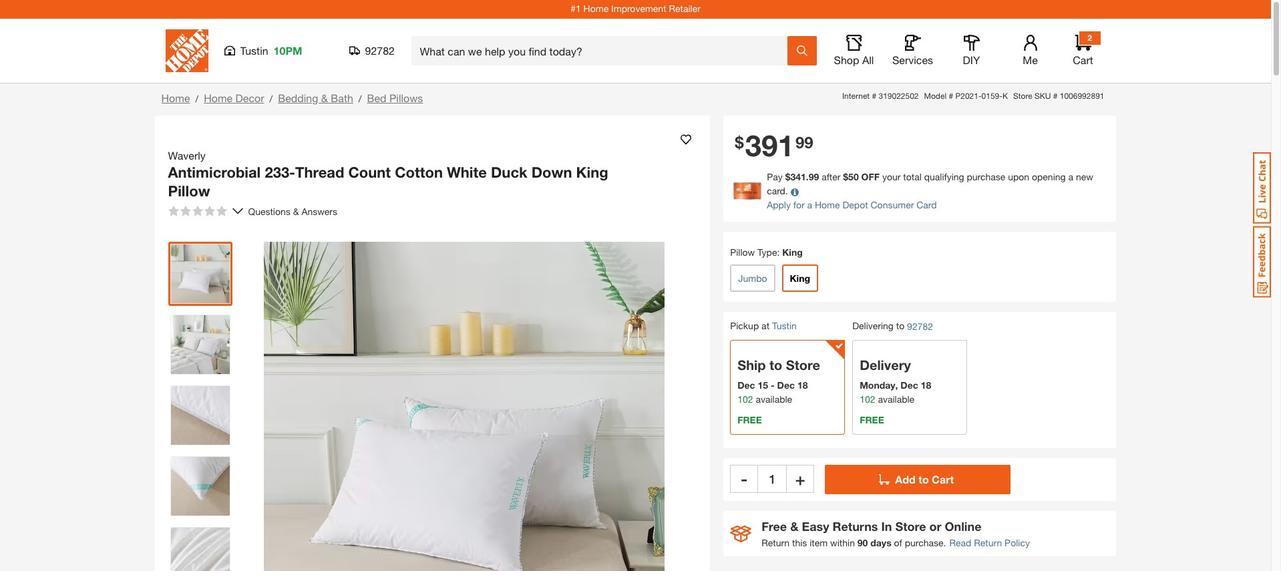 Task type: describe. For each thing, give the bounding box(es) containing it.
or
[[930, 519, 942, 534]]

ship to store dec 15 - dec 18 102 available
[[738, 358, 820, 405]]

92782 button
[[349, 44, 395, 57]]

purchase
[[967, 171, 1006, 183]]

pillows
[[389, 92, 423, 104]]

add to cart button
[[825, 465, 1011, 495]]

free for monday,
[[860, 414, 884, 426]]

1 vertical spatial king
[[782, 247, 803, 258]]

home link
[[161, 92, 190, 104]]

waverly
[[168, 149, 206, 162]]

cart inside button
[[932, 473, 954, 486]]

antimicrobial
[[168, 164, 261, 181]]

diy
[[963, 53, 980, 66]]

pay $ 341.99 after $ 50 off
[[767, 171, 880, 183]]

18 inside ship to store dec 15 - dec 18 102 available
[[798, 380, 808, 391]]

2
[[1088, 33, 1092, 43]]

apply for a home depot consumer card link
[[767, 199, 937, 211]]

bedding & bath link
[[278, 92, 353, 104]]

your
[[882, 171, 901, 183]]

delivering
[[853, 320, 894, 332]]

+ button
[[786, 465, 814, 493]]

jumbo
[[738, 273, 767, 284]]

item
[[810, 537, 828, 549]]

home right "#1"
[[584, 2, 609, 14]]

waverly link
[[168, 148, 211, 164]]

92782 inside "delivering to 92782"
[[907, 321, 933, 332]]

home down the home depot logo
[[161, 92, 190, 104]]

home left decor
[[204, 92, 233, 104]]

decor
[[236, 92, 264, 104]]

days
[[871, 537, 892, 549]]

15
[[758, 380, 768, 391]]

p2021-
[[956, 91, 982, 101]]

duck
[[491, 164, 528, 181]]

thread
[[295, 164, 344, 181]]

home / home decor / bedding & bath / bed pillows
[[161, 92, 423, 104]]

me
[[1023, 53, 1038, 66]]

1 horizontal spatial tustin
[[772, 320, 797, 332]]

jumbo button
[[730, 265, 775, 292]]

3 # from the left
[[1053, 91, 1058, 101]]

- button
[[730, 465, 758, 493]]

dec inside delivery monday, dec 18 102 available
[[901, 380, 918, 391]]

shop
[[834, 53, 859, 66]]

your total qualifying purchase upon opening a new card.
[[767, 171, 1093, 197]]

delivery monday, dec 18 102 available
[[860, 358, 931, 405]]

retailer
[[669, 2, 701, 14]]

#1 home improvement retailer
[[571, 2, 701, 14]]

live chat image
[[1253, 152, 1271, 224]]

tustin button
[[772, 320, 797, 332]]

questions & answers
[[248, 205, 340, 217]]

easy
[[802, 519, 829, 534]]

233-
[[265, 164, 295, 181]]

apply for a home depot consumer card
[[767, 199, 937, 211]]

services
[[893, 53, 933, 66]]

pay
[[767, 171, 783, 183]]

this
[[792, 537, 807, 549]]

card.
[[767, 185, 788, 197]]

391
[[745, 128, 794, 163]]

all
[[862, 53, 874, 66]]

home left depot
[[815, 199, 840, 211]]

read
[[950, 537, 972, 549]]

internet
[[842, 91, 870, 101]]

count
[[348, 164, 391, 181]]

feedback link image
[[1253, 226, 1271, 298]]

card
[[917, 199, 937, 211]]

purchase.
[[905, 537, 946, 549]]

2 dec from the left
[[777, 380, 795, 391]]

bedding
[[278, 92, 318, 104]]

questions
[[248, 205, 290, 217]]

diy button
[[950, 35, 993, 67]]

policy
[[1005, 537, 1030, 549]]

total
[[903, 171, 922, 183]]

in
[[882, 519, 892, 534]]

1 horizontal spatial &
[[321, 92, 328, 104]]

319022502
[[879, 91, 919, 101]]

10pm
[[274, 44, 302, 57]]

free & easy returns in store or online return this item within 90 days of purchase. read return policy
[[762, 519, 1030, 549]]

delivering to 92782
[[853, 320, 933, 332]]

2 # from the left
[[949, 91, 953, 101]]

waverly bed pillows p2021 0159 k 64.0 image
[[171, 245, 229, 303]]

info image
[[791, 188, 799, 196]]

at
[[762, 320, 770, 332]]

1006992891
[[1060, 91, 1105, 101]]

- inside button
[[741, 470, 747, 489]]

qualifying
[[924, 171, 964, 183]]

- inside ship to store dec 15 - dec 18 102 available
[[771, 380, 775, 391]]

online
[[945, 519, 982, 534]]

opening
[[1032, 171, 1066, 183]]

shop all button
[[833, 35, 875, 67]]

1 return from the left
[[762, 537, 790, 549]]

a inside your total qualifying purchase upon opening a new card.
[[1069, 171, 1074, 183]]

+
[[796, 470, 805, 489]]

2 horizontal spatial store
[[1013, 91, 1033, 101]]



Task type: vqa. For each thing, say whether or not it's contained in the screenshot.
middle "#"
yes



Task type: locate. For each thing, give the bounding box(es) containing it.
waverly bed pillows p2021 0159 k 1f.3 image
[[171, 457, 229, 516]]

add to cart
[[895, 473, 954, 486]]

2 horizontal spatial &
[[790, 519, 799, 534]]

1 vertical spatial store
[[786, 358, 820, 373]]

1 horizontal spatial 92782
[[907, 321, 933, 332]]

1 horizontal spatial to
[[896, 320, 905, 332]]

pillow inside waverly antimicrobial 233-thread count cotton white duck down king pillow
[[168, 182, 210, 199]]

1 horizontal spatial a
[[1069, 171, 1074, 183]]

0 horizontal spatial return
[[762, 537, 790, 549]]

king inside button
[[790, 273, 810, 284]]

consumer
[[871, 199, 914, 211]]

2 vertical spatial king
[[790, 273, 810, 284]]

0 horizontal spatial &
[[293, 205, 299, 217]]

1 horizontal spatial #
[[949, 91, 953, 101]]

102 inside delivery monday, dec 18 102 available
[[860, 394, 876, 405]]

- right 15
[[771, 380, 775, 391]]

0 horizontal spatial dec
[[738, 380, 755, 391]]

a
[[1069, 171, 1074, 183], [807, 199, 812, 211]]

1 horizontal spatial dec
[[777, 380, 795, 391]]

the home depot logo image
[[165, 29, 208, 72]]

delivery
[[860, 358, 911, 373]]

1 horizontal spatial $
[[785, 171, 791, 183]]

shop all
[[834, 53, 874, 66]]

to inside "delivering to 92782"
[[896, 320, 905, 332]]

1 vertical spatial &
[[293, 205, 299, 217]]

1 horizontal spatial return
[[974, 537, 1002, 549]]

1 free from the left
[[738, 414, 762, 426]]

depot
[[843, 199, 868, 211]]

0 vertical spatial pillow
[[168, 182, 210, 199]]

0 horizontal spatial cart
[[932, 473, 954, 486]]

waverly bed pillows p2021 0159 k 44.4 image
[[171, 528, 229, 571]]

- up icon
[[741, 470, 747, 489]]

new
[[1076, 171, 1093, 183]]

tustin 10pm
[[240, 44, 302, 57]]

return
[[762, 537, 790, 549], [974, 537, 1002, 549]]

0 vertical spatial -
[[771, 380, 775, 391]]

cart right 'add'
[[932, 473, 954, 486]]

add
[[895, 473, 916, 486]]

available inside delivery monday, dec 18 102 available
[[878, 394, 915, 405]]

1 horizontal spatial -
[[771, 380, 775, 391]]

0 vertical spatial a
[[1069, 171, 1074, 183]]

18 right monday,
[[921, 380, 931, 391]]

0 horizontal spatial free
[[738, 414, 762, 426]]

king right the : at the top right of the page
[[782, 247, 803, 258]]

2 horizontal spatial dec
[[901, 380, 918, 391]]

pillow up the 0 stars image
[[168, 182, 210, 199]]

1 horizontal spatial /
[[270, 93, 273, 104]]

bath
[[331, 92, 353, 104]]

1 vertical spatial cart
[[932, 473, 954, 486]]

0 horizontal spatial to
[[770, 358, 782, 373]]

pillow left type
[[730, 247, 755, 258]]

1 available from the left
[[756, 394, 792, 405]]

cart 2
[[1073, 33, 1093, 66]]

2 free from the left
[[860, 414, 884, 426]]

to for store
[[770, 358, 782, 373]]

18
[[798, 380, 808, 391], [921, 380, 931, 391]]

$ right pay
[[785, 171, 791, 183]]

dec left 15
[[738, 380, 755, 391]]

bed
[[367, 92, 387, 104]]

2 horizontal spatial /
[[359, 93, 362, 104]]

/ right home "link"
[[195, 93, 199, 104]]

available
[[756, 394, 792, 405], [878, 394, 915, 405]]

services button
[[892, 35, 934, 67]]

to for cart
[[919, 473, 929, 486]]

#1
[[571, 2, 581, 14]]

1 vertical spatial tustin
[[772, 320, 797, 332]]

k
[[1003, 91, 1008, 101]]

None field
[[758, 465, 786, 493]]

& up the this
[[790, 519, 799, 534]]

pickup
[[730, 320, 759, 332]]

1 vertical spatial 92782
[[907, 321, 933, 332]]

pickup at tustin
[[730, 320, 797, 332]]

apply
[[767, 199, 791, 211]]

102 down ship
[[738, 394, 753, 405]]

a left new
[[1069, 171, 1074, 183]]

store inside ship to store dec 15 - dec 18 102 available
[[786, 358, 820, 373]]

92782 inside button
[[365, 44, 395, 57]]

0 vertical spatial 92782
[[365, 44, 395, 57]]

0 vertical spatial &
[[321, 92, 328, 104]]

1 horizontal spatial available
[[878, 394, 915, 405]]

341.99
[[791, 171, 819, 183]]

92782 link
[[907, 320, 933, 334]]

store down tustin button
[[786, 358, 820, 373]]

92782 up bed on the left
[[365, 44, 395, 57]]

0 horizontal spatial store
[[786, 358, 820, 373]]

dec right 15
[[777, 380, 795, 391]]

/ right decor
[[270, 93, 273, 104]]

1 vertical spatial -
[[741, 470, 747, 489]]

cart
[[1073, 53, 1093, 66], [932, 473, 954, 486]]

/ left bed on the left
[[359, 93, 362, 104]]

bed pillows link
[[367, 92, 423, 104]]

pillow type : king
[[730, 247, 803, 258]]

icon image
[[730, 526, 752, 542]]

king inside waverly antimicrobial 233-thread count cotton white duck down king pillow
[[576, 164, 608, 181]]

0 horizontal spatial #
[[872, 91, 877, 101]]

after
[[822, 171, 841, 183]]

read return policy link
[[950, 536, 1030, 550]]

& for questions
[[293, 205, 299, 217]]

ship
[[738, 358, 766, 373]]

a right for
[[807, 199, 812, 211]]

0 horizontal spatial 92782
[[365, 44, 395, 57]]

to for 92782
[[896, 320, 905, 332]]

sku
[[1035, 91, 1051, 101]]

to
[[896, 320, 905, 332], [770, 358, 782, 373], [919, 473, 929, 486]]

return down free
[[762, 537, 790, 549]]

& left bath
[[321, 92, 328, 104]]

1 horizontal spatial 18
[[921, 380, 931, 391]]

& for free
[[790, 519, 799, 534]]

questions & answers link
[[248, 204, 340, 218]]

down
[[532, 164, 572, 181]]

free
[[762, 519, 787, 534]]

1 vertical spatial a
[[807, 199, 812, 211]]

free down 15
[[738, 414, 762, 426]]

$ inside $ 391 99
[[735, 133, 744, 152]]

cotton
[[395, 164, 443, 181]]

# right sku
[[1053, 91, 1058, 101]]

waverly bed pillows p2021 0159 k 4f.2 image
[[171, 386, 229, 445]]

tustin right at at right bottom
[[772, 320, 797, 332]]

2 horizontal spatial #
[[1053, 91, 1058, 101]]

apply now image
[[734, 182, 767, 200]]

$
[[735, 133, 744, 152], [785, 171, 791, 183], [843, 171, 849, 183]]

returns
[[833, 519, 878, 534]]

return right read
[[974, 537, 1002, 549]]

1 102 from the left
[[738, 394, 753, 405]]

king
[[576, 164, 608, 181], [782, 247, 803, 258], [790, 273, 810, 284]]

2 horizontal spatial to
[[919, 473, 929, 486]]

store right k
[[1013, 91, 1033, 101]]

1 horizontal spatial free
[[860, 414, 884, 426]]

0 horizontal spatial 18
[[798, 380, 808, 391]]

0 vertical spatial store
[[1013, 91, 1033, 101]]

free down monday,
[[860, 414, 884, 426]]

1 vertical spatial to
[[770, 358, 782, 373]]

0 vertical spatial cart
[[1073, 53, 1093, 66]]

of
[[894, 537, 902, 549]]

home decor link
[[204, 92, 264, 104]]

What can we help you find today? search field
[[420, 37, 787, 65]]

0 horizontal spatial $
[[735, 133, 744, 152]]

to inside ship to store dec 15 - dec 18 102 available
[[770, 358, 782, 373]]

& inside "free & easy returns in store or online return this item within 90 days of purchase. read return policy"
[[790, 519, 799, 534]]

3 / from the left
[[359, 93, 362, 104]]

0 horizontal spatial pillow
[[168, 182, 210, 199]]

king right down
[[576, 164, 608, 181]]

0 horizontal spatial tustin
[[240, 44, 268, 57]]

2 / from the left
[[270, 93, 273, 104]]

&
[[321, 92, 328, 104], [293, 205, 299, 217], [790, 519, 799, 534]]

0 horizontal spatial a
[[807, 199, 812, 211]]

1 dec from the left
[[738, 380, 755, 391]]

king button
[[782, 265, 818, 292]]

:
[[777, 247, 780, 258]]

free
[[738, 414, 762, 426], [860, 414, 884, 426]]

type
[[758, 247, 777, 258]]

2 return from the left
[[974, 537, 1002, 549]]

to inside button
[[919, 473, 929, 486]]

$ left the 391
[[735, 133, 744, 152]]

2 vertical spatial store
[[896, 519, 926, 534]]

1 horizontal spatial 102
[[860, 394, 876, 405]]

2 vertical spatial &
[[790, 519, 799, 534]]

internet # 319022502 model # p2021-0159-k store sku # 1006992891
[[842, 91, 1105, 101]]

dec
[[738, 380, 755, 391], [777, 380, 795, 391], [901, 380, 918, 391]]

king down pillow type : king
[[790, 273, 810, 284]]

102 down monday,
[[860, 394, 876, 405]]

18 right 15
[[798, 380, 808, 391]]

0 stars image
[[168, 206, 227, 216]]

0 horizontal spatial available
[[756, 394, 792, 405]]

1 horizontal spatial pillow
[[730, 247, 755, 258]]

$ 391 99
[[735, 128, 813, 163]]

1 18 from the left
[[798, 380, 808, 391]]

1 vertical spatial pillow
[[730, 247, 755, 258]]

102 inside ship to store dec 15 - dec 18 102 available
[[738, 394, 753, 405]]

92782 right delivering
[[907, 321, 933, 332]]

0159-
[[982, 91, 1003, 101]]

white
[[447, 164, 487, 181]]

off
[[862, 171, 880, 183]]

& left the answers
[[293, 205, 299, 217]]

0 vertical spatial king
[[576, 164, 608, 181]]

1 # from the left
[[872, 91, 877, 101]]

# right model
[[949, 91, 953, 101]]

improvement
[[611, 2, 666, 14]]

18 inside delivery monday, dec 18 102 available
[[921, 380, 931, 391]]

99
[[796, 133, 813, 152]]

2 available from the left
[[878, 394, 915, 405]]

monday,
[[860, 380, 898, 391]]

/
[[195, 93, 199, 104], [270, 93, 273, 104], [359, 93, 362, 104]]

model
[[924, 91, 947, 101]]

store up the of in the bottom right of the page
[[896, 519, 926, 534]]

home
[[584, 2, 609, 14], [161, 92, 190, 104], [204, 92, 233, 104], [815, 199, 840, 211]]

waverly antimicrobial 233-thread count cotton white duck down king pillow
[[168, 149, 608, 199]]

store inside "free & easy returns in store or online return this item within 90 days of purchase. read return policy"
[[896, 519, 926, 534]]

2 18 from the left
[[921, 380, 931, 391]]

available down monday,
[[878, 394, 915, 405]]

92782
[[365, 44, 395, 57], [907, 321, 933, 332]]

cart down the 2 in the right top of the page
[[1073, 53, 1093, 66]]

50
[[849, 171, 859, 183]]

1 / from the left
[[195, 93, 199, 104]]

102
[[738, 394, 753, 405], [860, 394, 876, 405]]

1 horizontal spatial cart
[[1073, 53, 1093, 66]]

1 horizontal spatial store
[[896, 519, 926, 534]]

free for to
[[738, 414, 762, 426]]

available down 15
[[756, 394, 792, 405]]

# right "internet" on the top right of the page
[[872, 91, 877, 101]]

to left 92782 link
[[896, 320, 905, 332]]

3 dec from the left
[[901, 380, 918, 391]]

to right 'add'
[[919, 473, 929, 486]]

tustin left 10pm on the top left of page
[[240, 44, 268, 57]]

$ right after
[[843, 171, 849, 183]]

dec right monday,
[[901, 380, 918, 391]]

2 horizontal spatial $
[[843, 171, 849, 183]]

waverly bed pillows p2021 0159 k c3.1 image
[[171, 315, 229, 374]]

within
[[830, 537, 855, 549]]

0 vertical spatial to
[[896, 320, 905, 332]]

0 horizontal spatial -
[[741, 470, 747, 489]]

0 vertical spatial tustin
[[240, 44, 268, 57]]

to right ship
[[770, 358, 782, 373]]

0 horizontal spatial 102
[[738, 394, 753, 405]]

0 horizontal spatial /
[[195, 93, 199, 104]]

2 102 from the left
[[860, 394, 876, 405]]

2 vertical spatial to
[[919, 473, 929, 486]]

available inside ship to store dec 15 - dec 18 102 available
[[756, 394, 792, 405]]

for
[[794, 199, 805, 211]]

upon
[[1008, 171, 1030, 183]]



